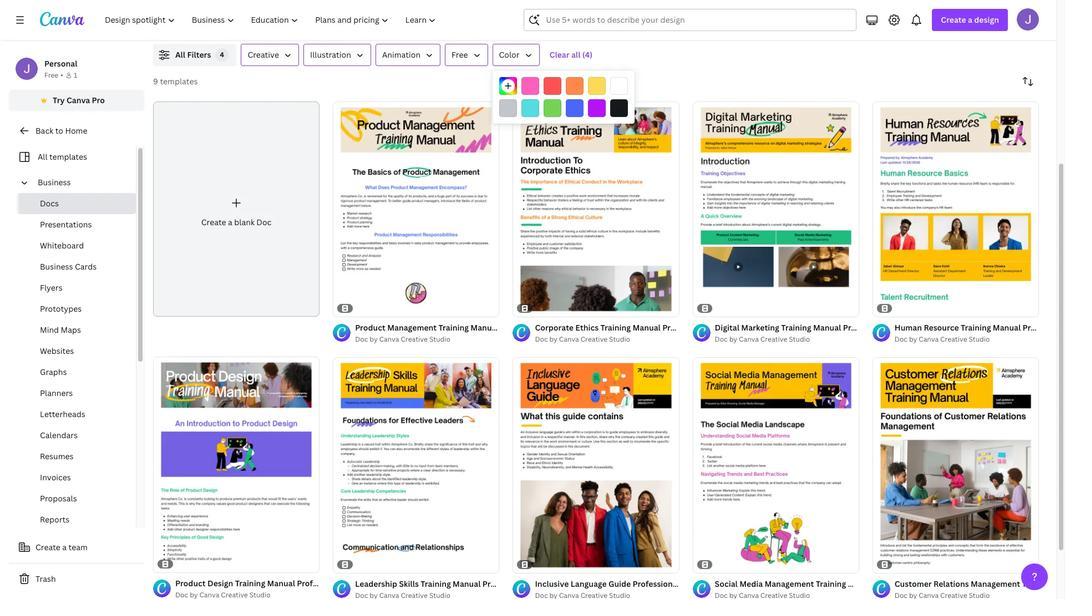 Task type: describe. For each thing, give the bounding box(es) containing it.
resumes
[[40, 451, 74, 462]]

9 templates
[[153, 76, 198, 87]]

home
[[65, 125, 87, 136]]

business link
[[33, 172, 129, 193]]

doc by canva creative studio for "doc by canva creative studio" link corresponding to social media management training manual professional doc in yellow purple blue playful professional style image
[[715, 335, 810, 344]]

mind maps link
[[18, 320, 136, 341]]

studio for inclusive language guide professional doc in orange yellow purple playful professional style image
[[609, 335, 631, 344]]

trash link
[[9, 568, 144, 591]]

cards
[[75, 261, 97, 272]]

animation
[[382, 49, 421, 60]]

business for business cards
[[40, 261, 73, 272]]

canva for digital marketing training manual professional doc in green purple yellow playful professional style image
[[739, 335, 759, 344]]

reports link
[[18, 510, 136, 531]]

all filters
[[175, 49, 211, 60]]

by for customer relations management training manual professional doc in yellow black white playful professional style image
[[910, 335, 918, 344]]

proposals
[[40, 493, 77, 504]]

creative for corporate ethics training manual professional doc in yellow orange green playful professional style image
[[581, 335, 608, 344]]

canva inside button
[[67, 95, 90, 105]]

invoices link
[[18, 467, 136, 488]]

Search search field
[[546, 9, 850, 31]]

letterheads
[[40, 409, 85, 420]]

product design training manual professional doc in purple green orange playful professional style image
[[153, 357, 320, 573]]

clear all (4) button
[[544, 44, 598, 66]]

try canva pro
[[53, 95, 105, 105]]

personal
[[44, 58, 77, 69]]

#4a66fb image
[[566, 99, 584, 117]]

letterheads link
[[18, 404, 136, 425]]

back to home
[[36, 125, 87, 136]]

doc for 'human resource training manual professional doc in beige yellow pink playful professional style' image
[[895, 335, 908, 344]]

planners
[[40, 388, 73, 399]]

by for social media management training manual professional doc in yellow purple blue playful professional style image
[[730, 335, 738, 344]]

create a team button
[[9, 537, 144, 559]]

a for design
[[969, 14, 973, 25]]

studio for customer relations management training manual professional doc in yellow black white playful professional style image
[[969, 335, 990, 344]]

team
[[69, 542, 88, 553]]

create for create a blank doc
[[201, 217, 226, 228]]

reports
[[40, 515, 70, 525]]

inclusive language guide professional doc in orange yellow purple playful professional style image
[[513, 358, 680, 573]]

free for free
[[452, 49, 468, 60]]

(4)
[[583, 49, 593, 60]]

create a team
[[36, 542, 88, 553]]

canva for the product management training manual professional doc in yellow green pink playful professional style image
[[379, 335, 399, 344]]

blank
[[234, 217, 255, 228]]

top level navigation element
[[98, 9, 446, 31]]

create for create a design
[[942, 14, 967, 25]]

color button
[[493, 44, 540, 66]]

creative for digital marketing training manual professional doc in green purple yellow playful professional style image
[[761, 335, 788, 344]]

all
[[572, 49, 581, 60]]

clear
[[550, 49, 570, 60]]

#fd5ebb image
[[522, 77, 540, 95]]

canva for corporate ethics training manual professional doc in yellow orange green playful professional style image
[[559, 335, 579, 344]]

canva for 'human resource training manual professional doc in beige yellow pink playful professional style' image
[[919, 335, 939, 344]]

product management training manual professional doc in yellow green pink playful professional style image
[[333, 101, 500, 317]]

free button
[[445, 44, 488, 66]]

business for business
[[38, 177, 71, 188]]

#fd5152 image
[[544, 77, 562, 95]]

create a blank doc
[[201, 217, 272, 228]]

business cards
[[40, 261, 97, 272]]

create a design
[[942, 14, 1000, 25]]

pro
[[92, 95, 105, 105]]

doc by canva creative studio for inclusive language guide professional doc in orange yellow purple playful professional style image "doc by canva creative studio" link
[[535, 335, 631, 344]]

invoices
[[40, 472, 71, 483]]

4 filter options selected element
[[216, 48, 229, 62]]

4
[[220, 50, 224, 59]]

by for inclusive language guide professional doc in orange yellow purple playful professional style image
[[550, 335, 558, 344]]

resumes link
[[18, 446, 136, 467]]

creative for the product management training manual professional doc in yellow green pink playful professional style image
[[401, 335, 428, 344]]

prototypes
[[40, 304, 82, 314]]

create a blank doc element
[[153, 102, 320, 317]]

filters
[[187, 49, 211, 60]]

digital marketing training manual professional doc in green purple yellow playful professional style image
[[693, 101, 860, 317]]

docs
[[40, 198, 59, 209]]

creative for 'human resource training manual professional doc in beige yellow pink playful professional style' image
[[941, 335, 968, 344]]



Task type: vqa. For each thing, say whether or not it's contained in the screenshot.
Apps button
no



Task type: locate. For each thing, give the bounding box(es) containing it.
studio for leadership skills training manual professional doc in yellow green purple playful professional style image
[[430, 335, 451, 344]]

websites
[[40, 346, 74, 356]]

add a new color image
[[500, 77, 517, 95], [500, 77, 517, 95]]

#ffffff image
[[611, 77, 628, 95], [611, 77, 628, 95]]

2 doc by canva creative studio from the left
[[535, 335, 631, 344]]

human resource training manual professional doc in beige yellow pink playful professional style image
[[873, 101, 1040, 317]]

#4a66fb image
[[566, 99, 584, 117]]

doc by canva creative studio for customer relations management training manual professional doc in yellow black white playful professional style image's "doc by canva creative studio" link
[[895, 335, 990, 344]]

clear all (4)
[[550, 49, 593, 60]]

a left design
[[969, 14, 973, 25]]

studio for social media management training manual professional doc in yellow purple blue playful professional style image
[[789, 335, 810, 344]]

4 doc by canva creative studio from the left
[[895, 335, 990, 344]]

create inside dropdown button
[[942, 14, 967, 25]]

#fed958 image
[[588, 77, 606, 95], [588, 77, 606, 95]]

all inside all templates link
[[38, 152, 47, 162]]

free left color
[[452, 49, 468, 60]]

leadership skills training manual professional doc in yellow green purple playful professional style image
[[333, 358, 500, 573]]

a for blank
[[228, 217, 233, 228]]

0 vertical spatial free
[[452, 49, 468, 60]]

corporate ethics training manual professional doc in yellow orange green playful professional style image
[[513, 101, 680, 317]]

1 horizontal spatial a
[[228, 217, 233, 228]]

templates down back to home
[[49, 152, 87, 162]]

whiteboard
[[40, 240, 84, 251]]

presentations
[[40, 219, 92, 230]]

9
[[153, 76, 158, 87]]

by
[[370, 335, 378, 344], [550, 335, 558, 344], [730, 335, 738, 344], [910, 335, 918, 344]]

mind
[[40, 325, 59, 335]]

4 by from the left
[[910, 335, 918, 344]]

a for team
[[62, 542, 67, 553]]

to
[[55, 125, 63, 136]]

2 horizontal spatial a
[[969, 14, 973, 25]]

customer relations management training manual professional doc in yellow black white playful professional style image
[[873, 358, 1040, 573]]

4 studio from the left
[[969, 335, 990, 344]]

trash
[[36, 574, 56, 584]]

0 vertical spatial templates
[[160, 76, 198, 87]]

business up flyers
[[40, 261, 73, 272]]

2 by from the left
[[550, 335, 558, 344]]

2 studio from the left
[[609, 335, 631, 344]]

all down back
[[38, 152, 47, 162]]

create left blank at top
[[201, 217, 226, 228]]

#fd5152 image
[[544, 77, 562, 95]]

doc for digital marketing training manual professional doc in green purple yellow playful professional style image
[[715, 335, 728, 344]]

doc for the product management training manual professional doc in yellow green pink playful professional style image
[[355, 335, 368, 344]]

canva
[[67, 95, 90, 105], [379, 335, 399, 344], [559, 335, 579, 344], [739, 335, 759, 344], [919, 335, 939, 344]]

0 horizontal spatial templates
[[49, 152, 87, 162]]

1 horizontal spatial free
[[452, 49, 468, 60]]

doc by canva creative studio link for social media management training manual professional doc in yellow purple blue playful professional style image
[[715, 334, 860, 345]]

by for leadership skills training manual professional doc in yellow green purple playful professional style image
[[370, 335, 378, 344]]

4 doc by canva creative studio link from the left
[[895, 334, 1040, 345]]

a left team
[[62, 542, 67, 553]]

1 vertical spatial a
[[228, 217, 233, 228]]

free •
[[44, 70, 63, 80]]

1 doc by canva creative studio from the left
[[355, 335, 451, 344]]

free
[[452, 49, 468, 60], [44, 70, 58, 80]]

#c1c6cb image
[[500, 99, 517, 117], [500, 99, 517, 117]]

proposals link
[[18, 488, 136, 510]]

#15181b image
[[611, 99, 628, 117]]

#fe884c image
[[566, 77, 584, 95]]

presentations link
[[18, 214, 136, 235]]

3 by from the left
[[730, 335, 738, 344]]

3 doc by canva creative studio link from the left
[[715, 334, 860, 345]]

design
[[975, 14, 1000, 25]]

creative inside button
[[248, 49, 279, 60]]

1
[[74, 70, 77, 80]]

doc
[[257, 217, 272, 228], [355, 335, 368, 344], [535, 335, 548, 344], [715, 335, 728, 344], [895, 335, 908, 344]]

prototypes link
[[18, 299, 136, 320]]

1 vertical spatial all
[[38, 152, 47, 162]]

try canva pro button
[[9, 90, 144, 111]]

create a design button
[[933, 9, 1009, 31]]

all for all filters
[[175, 49, 185, 60]]

doc by canva creative studio link for customer relations management training manual professional doc in yellow black white playful professional style image
[[895, 334, 1040, 345]]

all left filters
[[175, 49, 185, 60]]

all templates link
[[16, 147, 129, 168]]

0 vertical spatial all
[[175, 49, 185, 60]]

all templates
[[38, 152, 87, 162]]

1 vertical spatial create
[[201, 217, 226, 228]]

a inside button
[[62, 542, 67, 553]]

create inside button
[[36, 542, 60, 553]]

2 vertical spatial a
[[62, 542, 67, 553]]

templates for 9 templates
[[160, 76, 198, 87]]

1 by from the left
[[370, 335, 378, 344]]

0 vertical spatial create
[[942, 14, 967, 25]]

color
[[499, 49, 520, 60]]

flyers link
[[18, 278, 136, 299]]

maps
[[61, 325, 81, 335]]

whiteboard link
[[18, 235, 136, 256]]

mind maps
[[40, 325, 81, 335]]

0 vertical spatial a
[[969, 14, 973, 25]]

back to home link
[[9, 120, 144, 142]]

1 horizontal spatial all
[[175, 49, 185, 60]]

1 horizontal spatial templates
[[160, 76, 198, 87]]

#b612fb image
[[588, 99, 606, 117], [588, 99, 606, 117]]

doc for corporate ethics training manual professional doc in yellow orange green playful professional style image
[[535, 335, 548, 344]]

Sort by button
[[1017, 70, 1040, 93]]

0 horizontal spatial free
[[44, 70, 58, 80]]

create left design
[[942, 14, 967, 25]]

free for free •
[[44, 70, 58, 80]]

planners link
[[18, 383, 136, 404]]

3 studio from the left
[[789, 335, 810, 344]]

0 vertical spatial business
[[38, 177, 71, 188]]

jacob simon image
[[1017, 8, 1040, 31]]

business cards link
[[18, 256, 136, 278]]

templates for all templates
[[49, 152, 87, 162]]

free left •
[[44, 70, 58, 80]]

calendars link
[[18, 425, 136, 446]]

doc by canva creative studio link for leadership skills training manual professional doc in yellow green purple playful professional style image
[[355, 334, 500, 345]]

doc by canva creative studio for leadership skills training manual professional doc in yellow green purple playful professional style image "doc by canva creative studio" link
[[355, 335, 451, 344]]

templates
[[160, 76, 198, 87], [49, 152, 87, 162]]

back
[[36, 125, 53, 136]]

doc by canva creative studio link
[[355, 334, 500, 345], [535, 334, 680, 345], [715, 334, 860, 345], [895, 334, 1040, 345]]

1 horizontal spatial create
[[201, 217, 226, 228]]

a left blank at top
[[228, 217, 233, 228]]

3 doc by canva creative studio from the left
[[715, 335, 810, 344]]

all
[[175, 49, 185, 60], [38, 152, 47, 162]]

studio
[[430, 335, 451, 344], [609, 335, 631, 344], [789, 335, 810, 344], [969, 335, 990, 344]]

0 horizontal spatial all
[[38, 152, 47, 162]]

create a blank doc link
[[153, 102, 320, 317]]

create for create a team
[[36, 542, 60, 553]]

templates right 9
[[160, 76, 198, 87]]

try
[[53, 95, 65, 105]]

illustration
[[310, 49, 351, 60]]

•
[[61, 70, 63, 80]]

doc by canva creative studio link for inclusive language guide professional doc in orange yellow purple playful professional style image
[[535, 334, 680, 345]]

0 horizontal spatial create
[[36, 542, 60, 553]]

creative
[[248, 49, 279, 60], [401, 335, 428, 344], [581, 335, 608, 344], [761, 335, 788, 344], [941, 335, 968, 344]]

social media management training manual professional doc in yellow purple blue playful professional style image
[[693, 358, 860, 573]]

business up docs
[[38, 177, 71, 188]]

business
[[38, 177, 71, 188], [40, 261, 73, 272]]

1 doc by canva creative studio link from the left
[[355, 334, 500, 345]]

#fd5ebb image
[[522, 77, 540, 95]]

graphs
[[40, 367, 67, 377]]

graphs link
[[18, 362, 136, 383]]

1 vertical spatial free
[[44, 70, 58, 80]]

a
[[969, 14, 973, 25], [228, 217, 233, 228], [62, 542, 67, 553]]

websites link
[[18, 341, 136, 362]]

calendars
[[40, 430, 78, 441]]

illustration button
[[304, 44, 371, 66]]

2 vertical spatial create
[[36, 542, 60, 553]]

#74d353 image
[[544, 99, 562, 117], [544, 99, 562, 117]]

#55dbe0 image
[[522, 99, 540, 117], [522, 99, 540, 117]]

None search field
[[524, 9, 857, 31]]

all for all templates
[[38, 152, 47, 162]]

#15181b image
[[611, 99, 628, 117]]

create down reports
[[36, 542, 60, 553]]

1 studio from the left
[[430, 335, 451, 344]]

1 vertical spatial business
[[40, 261, 73, 272]]

doc by canva creative studio
[[355, 335, 451, 344], [535, 335, 631, 344], [715, 335, 810, 344], [895, 335, 990, 344]]

a inside dropdown button
[[969, 14, 973, 25]]

free inside button
[[452, 49, 468, 60]]

animation button
[[376, 44, 441, 66]]

2 horizontal spatial create
[[942, 14, 967, 25]]

2 doc by canva creative studio link from the left
[[535, 334, 680, 345]]

flyers
[[40, 283, 63, 293]]

creative button
[[241, 44, 299, 66]]

1 vertical spatial templates
[[49, 152, 87, 162]]

create
[[942, 14, 967, 25], [201, 217, 226, 228], [36, 542, 60, 553]]

0 horizontal spatial a
[[62, 542, 67, 553]]

#fe884c image
[[566, 77, 584, 95]]



